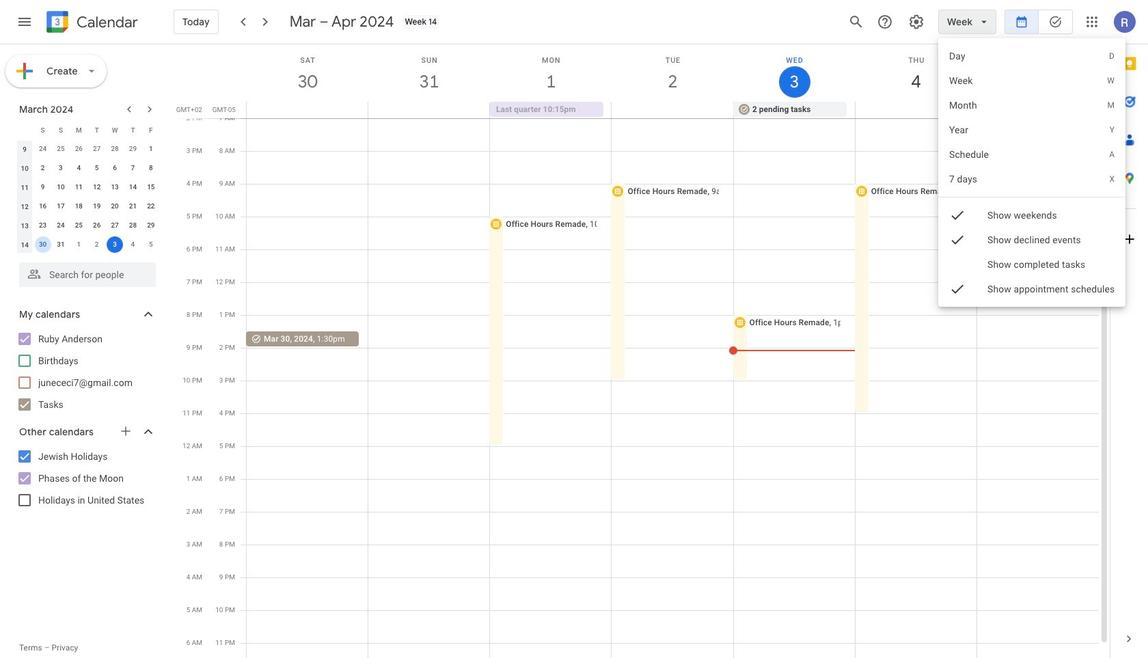 Task type: locate. For each thing, give the bounding box(es) containing it.
30 element
[[35, 236, 51, 253]]

other calendars list
[[3, 446, 169, 511]]

18 element
[[71, 198, 87, 215]]

6 element
[[107, 160, 123, 176]]

tab list
[[1110, 44, 1148, 620]]

row
[[241, 102, 1110, 118], [16, 120, 160, 139], [16, 139, 160, 159], [16, 159, 160, 178], [16, 178, 160, 197], [16, 197, 160, 216], [16, 216, 160, 235], [16, 235, 160, 254]]

28 element
[[125, 217, 141, 234]]

3 checkbox item from the top
[[938, 228, 1126, 252]]

february 26 element
[[71, 141, 87, 157]]

17 element
[[53, 198, 69, 215]]

11 element
[[71, 179, 87, 195]]

heading inside calendar element
[[74, 14, 138, 30]]

row group
[[16, 139, 160, 254]]

column header inside march 2024 grid
[[16, 120, 34, 139]]

None search field
[[0, 257, 169, 287]]

1 checkbox item from the top
[[938, 203, 1126, 228]]

19 element
[[89, 198, 105, 215]]

calendar element
[[44, 8, 138, 38]]

column header
[[16, 120, 34, 139]]

2 menu item from the top
[[938, 68, 1126, 93]]

7 element
[[125, 160, 141, 176]]

4 menu item from the top
[[938, 118, 1126, 142]]

24 element
[[53, 217, 69, 234]]

checkbox item
[[938, 203, 1126, 228], [938, 213, 1126, 316], [938, 228, 1126, 252], [938, 277, 1126, 301]]

grid
[[175, 44, 1110, 658]]

27 element
[[107, 217, 123, 234]]

february 24 element
[[35, 141, 51, 157]]

20 element
[[107, 198, 123, 215]]

heading
[[74, 14, 138, 30]]

add other calendars image
[[119, 424, 133, 438]]

march 2024 grid
[[13, 120, 160, 254]]

13 element
[[107, 179, 123, 195]]

Search for people text field
[[27, 262, 148, 287]]

10 element
[[53, 179, 69, 195]]

april 1 element
[[71, 236, 87, 253]]

february 25 element
[[53, 141, 69, 157]]

31 element
[[53, 236, 69, 253]]

april 2 element
[[89, 236, 105, 253]]

21 element
[[125, 198, 141, 215]]

menu
[[938, 38, 1126, 316]]

april 5 element
[[143, 236, 159, 253]]

15 element
[[143, 179, 159, 195]]

cell
[[247, 102, 368, 118], [368, 102, 490, 118], [612, 102, 733, 118], [855, 102, 977, 118], [977, 102, 1098, 118], [34, 235, 52, 254], [106, 235, 124, 254]]

2 checkbox item from the top
[[938, 213, 1126, 316]]

menu item
[[938, 44, 1126, 68], [938, 68, 1126, 93], [938, 93, 1126, 118], [938, 118, 1126, 142], [938, 142, 1126, 167], [938, 167, 1126, 191]]



Task type: describe. For each thing, give the bounding box(es) containing it.
1 menu item from the top
[[938, 44, 1126, 68]]

my calendars list
[[3, 328, 169, 415]]

23 element
[[35, 217, 51, 234]]

6 menu item from the top
[[938, 167, 1126, 191]]

2 element
[[35, 160, 51, 176]]

4 element
[[71, 160, 87, 176]]

12 element
[[89, 179, 105, 195]]

8 element
[[143, 160, 159, 176]]

16 element
[[35, 198, 51, 215]]

february 28 element
[[107, 141, 123, 157]]

9 element
[[35, 179, 51, 195]]

5 menu item from the top
[[938, 142, 1126, 167]]

row group inside march 2024 grid
[[16, 139, 160, 254]]

settings menu image
[[908, 14, 925, 30]]

february 29 element
[[125, 141, 141, 157]]

25 element
[[71, 217, 87, 234]]

4 checkbox item from the top
[[938, 277, 1126, 301]]

26 element
[[89, 217, 105, 234]]

3 element
[[53, 160, 69, 176]]

main drawer image
[[16, 14, 33, 30]]

1 element
[[143, 141, 159, 157]]

april 4 element
[[125, 236, 141, 253]]

april 3, today element
[[107, 236, 123, 253]]

22 element
[[143, 198, 159, 215]]

14 element
[[125, 179, 141, 195]]

5 element
[[89, 160, 105, 176]]

3 menu item from the top
[[938, 93, 1126, 118]]

february 27 element
[[89, 141, 105, 157]]

29 element
[[143, 217, 159, 234]]



Task type: vqa. For each thing, say whether or not it's contained in the screenshot.
'4'
no



